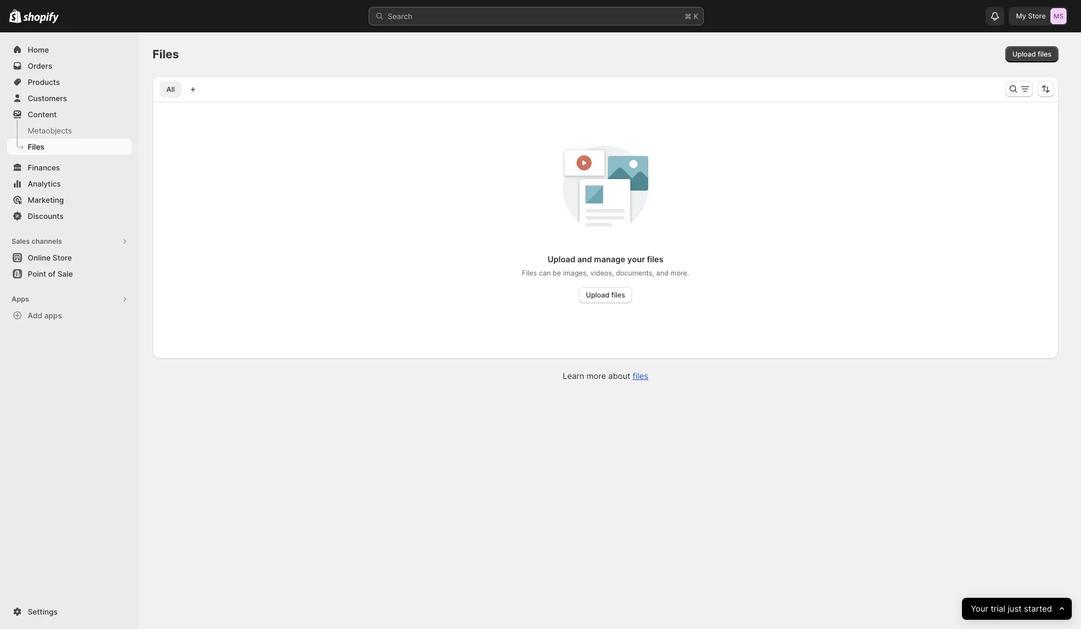 Task type: vqa. For each thing, say whether or not it's contained in the screenshot.
Add apps
yes



Task type: describe. For each thing, give the bounding box(es) containing it.
point
[[28, 269, 46, 279]]

2 horizontal spatial upload
[[1013, 50, 1036, 58]]

customers
[[28, 94, 67, 103]]

2 vertical spatial files
[[522, 269, 537, 277]]

metaobjects
[[28, 126, 72, 135]]

your trial just started
[[971, 604, 1052, 614]]

orders
[[28, 61, 52, 71]]

add
[[28, 311, 42, 320]]

manage
[[594, 254, 626, 264]]

add apps button
[[7, 308, 132, 324]]

upload files for the right upload files button
[[1013, 50, 1052, 58]]

analytics
[[28, 179, 61, 188]]

sales channels
[[12, 237, 62, 246]]

point of sale link
[[7, 266, 132, 282]]

point of sale button
[[0, 266, 139, 282]]

content
[[28, 110, 57, 119]]

upload and manage your files
[[548, 254, 664, 264]]

⌘
[[685, 12, 692, 21]]

store for my store
[[1028, 12, 1046, 20]]

finances link
[[7, 160, 132, 176]]

online store button
[[0, 250, 139, 266]]

all button
[[160, 82, 182, 98]]

more
[[587, 371, 606, 381]]

my store image
[[1051, 8, 1067, 24]]

home
[[28, 45, 49, 54]]

store for online store
[[53, 253, 72, 262]]

metaobjects link
[[7, 123, 132, 139]]

sale
[[57, 269, 73, 279]]

files link
[[633, 371, 649, 381]]

finances
[[28, 163, 60, 172]]

1 horizontal spatial shopify image
[[23, 12, 59, 24]]

apps
[[12, 295, 29, 303]]

discounts
[[28, 212, 64, 221]]

0 vertical spatial and
[[578, 254, 592, 264]]

apps button
[[7, 291, 132, 308]]

files down my store image
[[1038, 50, 1052, 58]]

my
[[1016, 12, 1027, 20]]

settings link
[[7, 604, 132, 620]]

apps
[[44, 311, 62, 320]]

your
[[971, 604, 989, 614]]

be
[[553, 269, 561, 277]]

marketing link
[[7, 192, 132, 208]]

k
[[694, 12, 699, 21]]

channels
[[31, 237, 62, 246]]

your trial just started button
[[962, 598, 1072, 620]]

0 horizontal spatial upload files button
[[579, 287, 632, 303]]

2 vertical spatial upload
[[586, 291, 610, 299]]

documents,
[[616, 269, 655, 277]]

about
[[609, 371, 631, 381]]

products link
[[7, 74, 132, 90]]

files link
[[7, 139, 132, 155]]



Task type: locate. For each thing, give the bounding box(es) containing it.
1 vertical spatial files
[[28, 142, 44, 151]]

more.
[[671, 269, 689, 277]]

my store
[[1016, 12, 1046, 20]]

shopify image
[[9, 9, 22, 23], [23, 12, 59, 24]]

0 horizontal spatial store
[[53, 253, 72, 262]]

1 horizontal spatial files
[[153, 47, 179, 61]]

1 horizontal spatial and
[[657, 269, 669, 277]]

upload files down files can be images, videos, documents, and more.
[[586, 291, 625, 299]]

0 vertical spatial store
[[1028, 12, 1046, 20]]

can
[[539, 269, 551, 277]]

online store
[[28, 253, 72, 262]]

1 vertical spatial upload
[[548, 254, 576, 264]]

learn more about files
[[563, 371, 649, 381]]

files right your
[[647, 254, 664, 264]]

store right my at the top of page
[[1028, 12, 1046, 20]]

1 horizontal spatial upload files button
[[1006, 46, 1059, 62]]

files right about
[[633, 371, 649, 381]]

point of sale
[[28, 269, 73, 279]]

home link
[[7, 42, 132, 58]]

upload files button down files can be images, videos, documents, and more.
[[579, 287, 632, 303]]

upload files button
[[1006, 46, 1059, 62], [579, 287, 632, 303]]

upload files
[[1013, 50, 1052, 58], [586, 291, 625, 299]]

files up all
[[153, 47, 179, 61]]

upload up be
[[548, 254, 576, 264]]

and left more.
[[657, 269, 669, 277]]

all
[[166, 85, 175, 94]]

files down files can be images, videos, documents, and more.
[[612, 291, 625, 299]]

files can be images, videos, documents, and more.
[[522, 269, 689, 277]]

store inside "link"
[[53, 253, 72, 262]]

upload down my at the top of page
[[1013, 50, 1036, 58]]

store up sale
[[53, 253, 72, 262]]

0 horizontal spatial shopify image
[[9, 9, 22, 23]]

0 vertical spatial upload
[[1013, 50, 1036, 58]]

sales
[[12, 237, 30, 246]]

upload down the videos,
[[586, 291, 610, 299]]

sales channels button
[[7, 234, 132, 250]]

files down metaobjects
[[28, 142, 44, 151]]

orders link
[[7, 58, 132, 74]]

content link
[[7, 106, 132, 123]]

1 horizontal spatial store
[[1028, 12, 1046, 20]]

files
[[153, 47, 179, 61], [28, 142, 44, 151], [522, 269, 537, 277]]

1 horizontal spatial upload
[[586, 291, 610, 299]]

just
[[1008, 604, 1022, 614]]

and
[[578, 254, 592, 264], [657, 269, 669, 277]]

0 horizontal spatial files
[[28, 142, 44, 151]]

upload files for the left upload files button
[[586, 291, 625, 299]]

store
[[1028, 12, 1046, 20], [53, 253, 72, 262]]

0 vertical spatial upload files button
[[1006, 46, 1059, 62]]

videos,
[[591, 269, 614, 277]]

add apps
[[28, 311, 62, 320]]

files
[[1038, 50, 1052, 58], [647, 254, 664, 264], [612, 291, 625, 299], [633, 371, 649, 381]]

images,
[[563, 269, 589, 277]]

of
[[48, 269, 55, 279]]

2 horizontal spatial files
[[522, 269, 537, 277]]

0 horizontal spatial upload
[[548, 254, 576, 264]]

1 horizontal spatial upload files
[[1013, 50, 1052, 58]]

1 vertical spatial upload files button
[[579, 287, 632, 303]]

trial
[[991, 604, 1006, 614]]

products
[[28, 77, 60, 87]]

learn
[[563, 371, 585, 381]]

discounts link
[[7, 208, 132, 224]]

settings
[[28, 607, 58, 617]]

files left can
[[522, 269, 537, 277]]

1 vertical spatial store
[[53, 253, 72, 262]]

0 horizontal spatial and
[[578, 254, 592, 264]]

search
[[388, 12, 413, 21]]

upload
[[1013, 50, 1036, 58], [548, 254, 576, 264], [586, 291, 610, 299]]

your
[[628, 254, 645, 264]]

0 horizontal spatial upload files
[[586, 291, 625, 299]]

marketing
[[28, 195, 64, 205]]

and up images,
[[578, 254, 592, 264]]

1 vertical spatial and
[[657, 269, 669, 277]]

online
[[28, 253, 51, 262]]

⌘ k
[[685, 12, 699, 21]]

analytics link
[[7, 176, 132, 192]]

online store link
[[7, 250, 132, 266]]

customers link
[[7, 90, 132, 106]]

0 vertical spatial files
[[153, 47, 179, 61]]

files inside files link
[[28, 142, 44, 151]]

1 vertical spatial upload files
[[586, 291, 625, 299]]

upload files button down my store
[[1006, 46, 1059, 62]]

0 vertical spatial upload files
[[1013, 50, 1052, 58]]

started
[[1024, 604, 1052, 614]]

upload files down my store
[[1013, 50, 1052, 58]]



